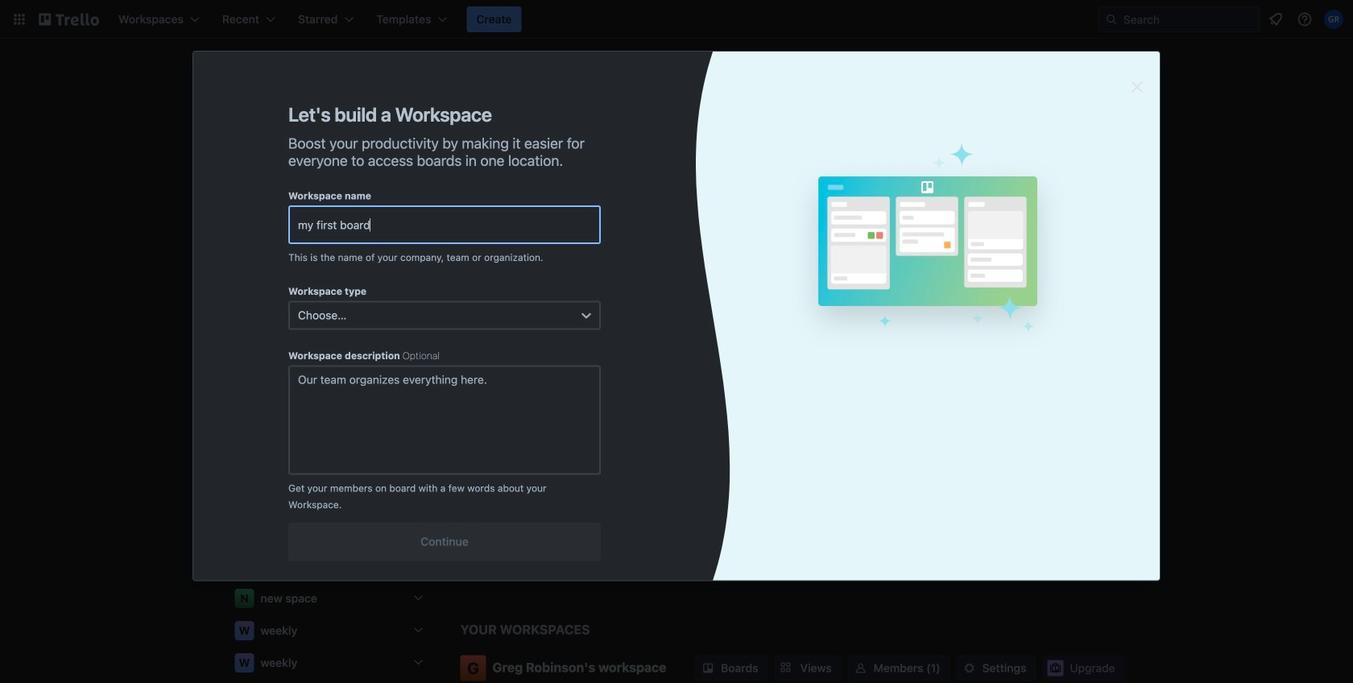 Task type: locate. For each thing, give the bounding box(es) containing it.
Search field
[[1099, 6, 1260, 32]]

open information menu image
[[1297, 11, 1313, 27]]

sm image
[[962, 660, 978, 676]]

0 horizontal spatial sm image
[[700, 660, 716, 676]]

1 sm image from the left
[[700, 660, 716, 676]]

1 horizontal spatial sm image
[[853, 660, 869, 676]]

Taco's Co. text field
[[288, 205, 601, 244]]

sm image
[[700, 660, 716, 676], [853, 660, 869, 676]]

search image
[[1106, 13, 1118, 26]]

Our team organizes everything here. text field
[[288, 365, 601, 475]]

add image
[[409, 339, 428, 359]]

2 sm image from the left
[[853, 660, 869, 676]]

primary element
[[0, 0, 1354, 39]]

0 notifications image
[[1267, 10, 1286, 29]]

greg robinson (gregrobinson96) image
[[1325, 10, 1344, 29]]



Task type: vqa. For each thing, say whether or not it's contained in the screenshot.
Business
no



